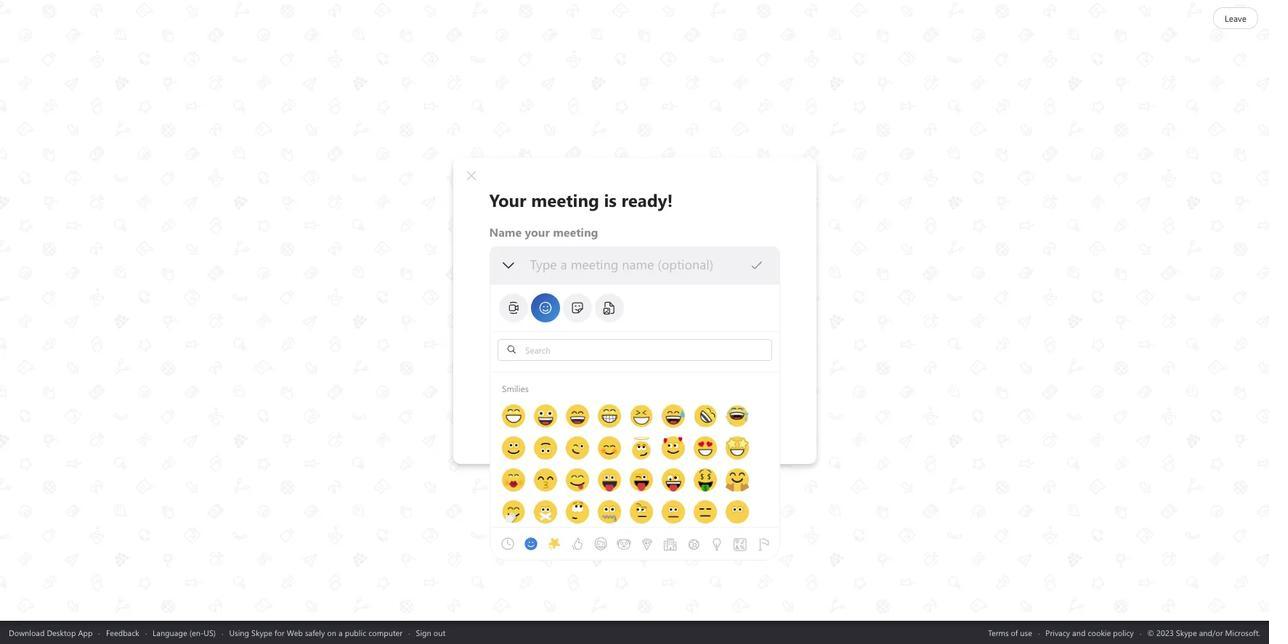Task type: locate. For each thing, give the bounding box(es) containing it.
us)
[[204, 627, 216, 638]]

of
[[1011, 627, 1018, 638]]

policy
[[1113, 627, 1134, 638]]

terms of use
[[988, 627, 1032, 638]]

web
[[287, 627, 303, 638]]

app
[[78, 627, 93, 638]]

tab list
[[497, 292, 768, 324], [496, 507, 821, 580]]

sign
[[416, 627, 431, 638]]

feedback link
[[106, 627, 139, 638]]

use
[[1020, 627, 1032, 638]]

sign out link
[[416, 627, 445, 638]]



Task type: vqa. For each thing, say whether or not it's contained in the screenshot.
Groups,
no



Task type: describe. For each thing, give the bounding box(es) containing it.
Type a meeting name (optional) text field
[[529, 256, 749, 273]]

feedback
[[106, 627, 139, 638]]

public
[[345, 627, 366, 638]]

privacy and cookie policy
[[1046, 627, 1134, 638]]

download desktop app
[[9, 627, 93, 638]]

privacy
[[1046, 627, 1070, 638]]

language
[[153, 627, 187, 638]]

on
[[327, 627, 336, 638]]

safely
[[305, 627, 325, 638]]

desktop
[[47, 627, 76, 638]]

language (en-us)
[[153, 627, 216, 638]]

using
[[229, 627, 249, 638]]

terms of use link
[[988, 627, 1032, 638]]

0 vertical spatial tab list
[[497, 292, 768, 324]]

download
[[9, 627, 45, 638]]

(en-
[[189, 627, 204, 638]]

computer
[[368, 627, 403, 638]]

using skype for web safely on a public computer link
[[229, 627, 403, 638]]

download desktop app link
[[9, 627, 93, 638]]

out
[[434, 627, 445, 638]]

1 vertical spatial tab list
[[496, 507, 821, 580]]

sign out
[[416, 627, 445, 638]]

language (en-us) link
[[153, 627, 216, 638]]

Search text field
[[521, 343, 767, 356]]

for
[[275, 627, 285, 638]]

skype
[[251, 627, 272, 638]]

terms
[[988, 627, 1009, 638]]

cookie
[[1088, 627, 1111, 638]]

using skype for web safely on a public computer
[[229, 627, 403, 638]]

a
[[339, 627, 343, 638]]

privacy and cookie policy link
[[1046, 627, 1134, 638]]

and
[[1072, 627, 1086, 638]]



